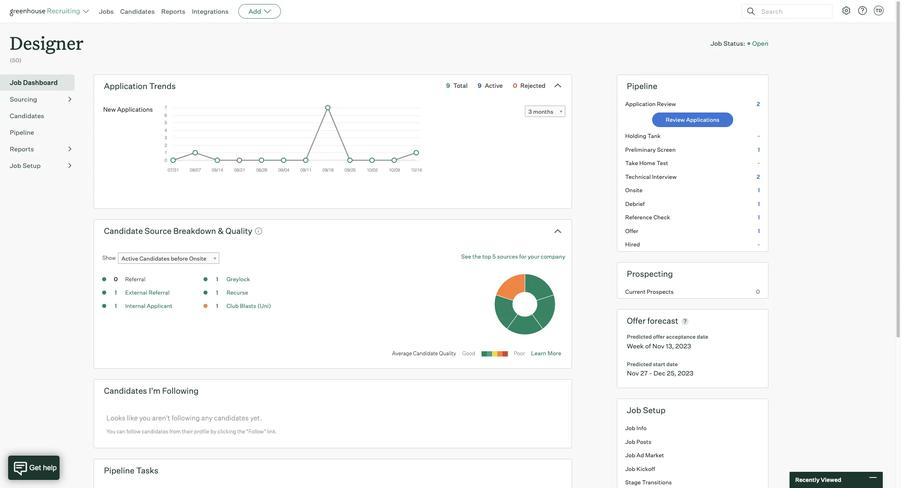 Task type: describe. For each thing, give the bounding box(es) containing it.
td button
[[872, 4, 885, 17]]

job ad market
[[625, 452, 664, 459]]

your
[[528, 253, 540, 260]]

job for "job posts" link
[[625, 439, 635, 446]]

0 horizontal spatial reports
[[10, 145, 34, 153]]

link.
[[267, 429, 277, 435]]

follow
[[126, 429, 141, 435]]

dashboard
[[23, 79, 58, 87]]

13,
[[666, 342, 674, 351]]

offer
[[653, 334, 665, 341]]

- inside predicted start date nov 27 - dec 25, 2023
[[649, 370, 652, 378]]

viewed
[[821, 477, 841, 484]]

1 horizontal spatial referral
[[149, 290, 170, 296]]

week
[[627, 342, 644, 351]]

1 horizontal spatial quality
[[439, 351, 456, 357]]

0 horizontal spatial reports link
[[10, 144, 71, 154]]

applications for new applications
[[117, 106, 153, 114]]

stage transitions
[[625, 480, 672, 487]]

review applications link
[[652, 113, 733, 127]]

average candidate quality
[[392, 351, 456, 357]]

predicted for week
[[627, 334, 652, 341]]

job posts
[[625, 439, 651, 446]]

27
[[640, 370, 648, 378]]

months
[[533, 108, 553, 115]]

1 link for greylock
[[209, 276, 225, 285]]

1 link for recurse
[[209, 289, 225, 298]]

before
[[171, 255, 188, 262]]

0 rejected
[[513, 82, 546, 89]]

1 vertical spatial candidates
[[142, 429, 168, 435]]

review applications
[[666, 116, 720, 123]]

Search text field
[[759, 5, 825, 17]]

dec
[[654, 370, 666, 378]]

9 active
[[478, 82, 503, 89]]

open
[[752, 39, 769, 47]]

predicted start date nov 27 - dec 25, 2023
[[627, 361, 694, 378]]

technical interview
[[625, 173, 677, 180]]

offer for offer
[[625, 228, 638, 235]]

candidates up like
[[104, 386, 147, 396]]

0 horizontal spatial active
[[121, 255, 138, 262]]

candidate source breakdown & quality
[[104, 226, 252, 236]]

0 vertical spatial candidates link
[[120, 7, 155, 15]]

external
[[125, 290, 147, 296]]

preliminary screen
[[625, 146, 676, 153]]

screen
[[657, 146, 676, 153]]

1 - link from the top
[[617, 129, 768, 143]]

pipeline link
[[10, 128, 71, 137]]

2 horizontal spatial 0
[[756, 289, 760, 295]]

greylock
[[226, 276, 250, 283]]

candidates right jobs
[[120, 7, 155, 15]]

job setup link
[[10, 161, 71, 171]]

1 link for external referral
[[108, 289, 124, 298]]

see
[[461, 253, 471, 260]]

posts
[[637, 439, 651, 446]]

i'm
[[149, 386, 160, 396]]

interview
[[652, 173, 677, 180]]

pipeline tasks
[[104, 466, 158, 476]]

application review
[[625, 100, 676, 107]]

0 horizontal spatial pipeline
[[10, 128, 34, 136]]

3
[[529, 108, 532, 115]]

active candidates before onsite
[[121, 255, 206, 262]]

candidates left before
[[139, 255, 170, 262]]

1 vertical spatial review
[[666, 116, 685, 123]]

current
[[625, 289, 646, 295]]

0 horizontal spatial 0
[[114, 276, 118, 283]]

1 horizontal spatial candidates
[[214, 414, 249, 423]]

learn
[[531, 350, 546, 357]]

9 total
[[446, 82, 468, 89]]

current prospects
[[625, 289, 674, 295]]

acceptance
[[666, 334, 696, 341]]

show
[[102, 255, 116, 262]]

job for job setup link
[[10, 162, 21, 170]]

greylock link
[[226, 276, 250, 283]]

job posts link
[[617, 436, 768, 449]]

application for application trends
[[104, 81, 147, 91]]

job info
[[625, 425, 647, 432]]

9 for 9 active
[[478, 82, 482, 89]]

new
[[103, 106, 116, 114]]

0 horizontal spatial onsite
[[189, 255, 206, 262]]

0 vertical spatial 0
[[513, 82, 517, 89]]

0 horizontal spatial candidate
[[104, 226, 143, 236]]

clicking
[[218, 429, 236, 435]]

you
[[106, 429, 115, 435]]

designer
[[10, 31, 84, 55]]

job info link
[[617, 422, 768, 436]]

by
[[210, 429, 216, 435]]

internal
[[125, 303, 145, 310]]

technical
[[625, 173, 651, 180]]

add
[[249, 7, 261, 15]]

(uni)
[[258, 303, 271, 310]]

job for 'job info' link
[[625, 425, 635, 432]]

applicant
[[147, 303, 172, 310]]

of
[[645, 342, 651, 351]]

job status:
[[711, 39, 745, 47]]

for
[[519, 253, 527, 260]]

breakdown
[[173, 226, 216, 236]]

3 months link
[[525, 106, 565, 118]]

9 for 9 total
[[446, 82, 450, 89]]

rejected
[[520, 82, 546, 89]]

reference
[[625, 214, 652, 221]]

recurse
[[226, 290, 248, 296]]

club blasts (uni) link
[[226, 303, 271, 310]]

like
[[127, 414, 138, 423]]

aren't
[[152, 414, 170, 423]]



Task type: vqa. For each thing, say whether or not it's contained in the screenshot.
send
no



Task type: locate. For each thing, give the bounding box(es) containing it.
1 horizontal spatial reports
[[161, 7, 185, 15]]

0 vertical spatial reports link
[[161, 7, 185, 15]]

job setup down pipeline link
[[10, 162, 41, 170]]

0 horizontal spatial applications
[[117, 106, 153, 114]]

0 horizontal spatial the
[[237, 429, 245, 435]]

1 vertical spatial applications
[[686, 116, 720, 123]]

1 horizontal spatial pipeline
[[104, 466, 134, 476]]

job inside job dashboard link
[[10, 79, 22, 87]]

jobs
[[99, 7, 114, 15]]

1 9 from the left
[[446, 82, 450, 89]]

job dashboard link
[[10, 78, 71, 87]]

1 horizontal spatial applications
[[686, 116, 720, 123]]

2023 down acceptance
[[675, 342, 691, 351]]

designer (50)
[[10, 31, 84, 64]]

(50)
[[10, 57, 21, 64]]

0 horizontal spatial job setup
[[10, 162, 41, 170]]

1 link for internal applicant
[[108, 302, 124, 312]]

quality right &
[[225, 226, 252, 236]]

-
[[758, 133, 760, 140], [758, 160, 760, 167], [758, 241, 760, 248], [649, 370, 652, 378]]

9 right total
[[478, 82, 482, 89]]

info
[[637, 425, 647, 432]]

candidates link up pipeline link
[[10, 111, 71, 121]]

job
[[711, 39, 722, 47], [10, 79, 22, 87], [10, 162, 21, 170], [627, 406, 641, 416], [625, 425, 635, 432], [625, 439, 635, 446], [625, 452, 635, 459], [625, 466, 635, 473]]

the right clicking
[[237, 429, 245, 435]]

3 - link from the top
[[617, 238, 768, 252]]

stage
[[625, 480, 641, 487]]

any
[[201, 414, 213, 423]]

internal applicant
[[125, 303, 172, 310]]

0 vertical spatial reports
[[161, 7, 185, 15]]

1 vertical spatial setup
[[643, 406, 666, 416]]

reference check
[[625, 214, 670, 221]]

recently viewed
[[795, 477, 841, 484]]

source
[[145, 226, 172, 236]]

reports up job setup link
[[10, 145, 34, 153]]

2 for technical interview
[[757, 173, 760, 180]]

job setup inside job setup link
[[10, 162, 41, 170]]

0 vertical spatial review
[[657, 100, 676, 107]]

1 vertical spatial referral
[[149, 290, 170, 296]]

pipeline left tasks
[[104, 466, 134, 476]]

pipeline up the application review
[[627, 81, 657, 91]]

market
[[645, 452, 664, 459]]

transitions
[[642, 480, 672, 487]]

greenhouse recruiting image
[[10, 6, 83, 16]]

2 - link from the top
[[617, 157, 768, 170]]

nov
[[652, 342, 665, 351], [627, 370, 639, 378]]

1 link left external
[[108, 289, 124, 298]]

predicted
[[627, 334, 652, 341], [627, 361, 652, 368]]

1 vertical spatial job setup
[[627, 406, 666, 416]]

0 vertical spatial onsite
[[625, 187, 643, 194]]

configure image
[[842, 6, 851, 15]]

job setup up info
[[627, 406, 666, 416]]

0 vertical spatial 2
[[757, 100, 760, 107]]

nov inside predicted start date nov 27 - dec 25, 2023
[[627, 370, 639, 378]]

1 vertical spatial the
[[237, 429, 245, 435]]

1 vertical spatial 2
[[757, 173, 760, 180]]

referral
[[125, 276, 145, 283], [149, 290, 170, 296]]

can
[[117, 429, 125, 435]]

0 vertical spatial predicted
[[627, 334, 652, 341]]

offer for offer forecast
[[627, 316, 646, 326]]

1 vertical spatial nov
[[627, 370, 639, 378]]

predicted up week
[[627, 334, 652, 341]]

check
[[654, 214, 670, 221]]

candidate right average
[[413, 351, 438, 357]]

quality left good
[[439, 351, 456, 357]]

offer up week
[[627, 316, 646, 326]]

kickoff
[[637, 466, 655, 473]]

candidates i'm following
[[104, 386, 199, 396]]

predicted for 27
[[627, 361, 652, 368]]

you can follow candidates from their profile by clicking the "follow" link.
[[106, 429, 277, 435]]

0 vertical spatial application
[[104, 81, 147, 91]]

1 horizontal spatial onsite
[[625, 187, 643, 194]]

candidate source data is not real-time. data may take up to two days to reflect accurately. image
[[254, 228, 263, 236]]

blasts
[[240, 303, 256, 310]]

forecast
[[647, 316, 678, 326]]

job for job dashboard link
[[10, 79, 22, 87]]

candidates
[[214, 414, 249, 423], [142, 429, 168, 435]]

2 for application review
[[757, 100, 760, 107]]

0 horizontal spatial 9
[[446, 82, 450, 89]]

1 horizontal spatial 0
[[513, 82, 517, 89]]

2 9 from the left
[[478, 82, 482, 89]]

1 vertical spatial offer
[[627, 316, 646, 326]]

1 vertical spatial reports
[[10, 145, 34, 153]]

0 horizontal spatial candidates
[[142, 429, 168, 435]]

yet.
[[250, 414, 262, 423]]

1 link left internal
[[108, 302, 124, 312]]

1 vertical spatial candidate
[[413, 351, 438, 357]]

0 horizontal spatial candidates link
[[10, 111, 71, 121]]

1 horizontal spatial 9
[[478, 82, 482, 89]]

the inside see the top 5 sources for your company link
[[472, 253, 481, 260]]

1 vertical spatial reports link
[[10, 144, 71, 154]]

start
[[653, 361, 665, 368]]

1 horizontal spatial active
[[485, 82, 503, 89]]

0 horizontal spatial nov
[[627, 370, 639, 378]]

good
[[462, 351, 475, 357]]

candidates link right jobs
[[120, 7, 155, 15]]

1 link left recurse link
[[209, 289, 225, 298]]

1 horizontal spatial setup
[[643, 406, 666, 416]]

status:
[[724, 39, 745, 47]]

0 vertical spatial applications
[[117, 106, 153, 114]]

0 horizontal spatial application
[[104, 81, 147, 91]]

0 vertical spatial setup
[[23, 162, 41, 170]]

pipeline
[[627, 81, 657, 91], [10, 128, 34, 136], [104, 466, 134, 476]]

2 predicted from the top
[[627, 361, 652, 368]]

the
[[472, 253, 481, 260], [237, 429, 245, 435]]

1 link left club
[[209, 302, 225, 312]]

0 vertical spatial nov
[[652, 342, 665, 351]]

candidates down sourcing at the left top
[[10, 112, 44, 120]]

review down the application review
[[666, 116, 685, 123]]

0 vertical spatial referral
[[125, 276, 145, 283]]

1 predicted from the top
[[627, 334, 652, 341]]

1 vertical spatial 0
[[114, 276, 118, 283]]

quality
[[225, 226, 252, 236], [439, 351, 456, 357]]

more
[[548, 350, 561, 357]]

learn more
[[531, 350, 561, 357]]

1 vertical spatial pipeline
[[10, 128, 34, 136]]

0 vertical spatial - link
[[617, 129, 768, 143]]

1 horizontal spatial date
[[697, 334, 708, 341]]

company
[[541, 253, 565, 260]]

1 vertical spatial 2023
[[678, 370, 694, 378]]

0 vertical spatial offer
[[625, 228, 638, 235]]

predicted inside predicted offer acceptance date week of nov 13, 2023
[[627, 334, 652, 341]]

ad
[[637, 452, 644, 459]]

candidates link
[[120, 7, 155, 15], [10, 111, 71, 121]]

1 2 from the top
[[757, 100, 760, 107]]

candidates up clicking
[[214, 414, 249, 423]]

candidate source data is not real-time. data may take up to two days to reflect accurately. element
[[252, 224, 263, 238]]

date inside predicted offer acceptance date week of nov 13, 2023
[[697, 334, 708, 341]]

referral up applicant
[[149, 290, 170, 296]]

0 horizontal spatial referral
[[125, 276, 145, 283]]

see the top 5 sources for your company link
[[461, 253, 565, 261]]

application for application review
[[625, 100, 656, 107]]

0 vertical spatial date
[[697, 334, 708, 341]]

1 horizontal spatial nov
[[652, 342, 665, 351]]

0 horizontal spatial setup
[[23, 162, 41, 170]]

0 vertical spatial candidates
[[214, 414, 249, 423]]

setup
[[23, 162, 41, 170], [643, 406, 666, 416]]

2023 inside predicted start date nov 27 - dec 25, 2023
[[678, 370, 694, 378]]

1 vertical spatial candidates link
[[10, 111, 71, 121]]

applications for review applications
[[686, 116, 720, 123]]

1 horizontal spatial reports link
[[161, 7, 185, 15]]

candidates down "aren't"
[[142, 429, 168, 435]]

job inside 'job info' link
[[625, 425, 635, 432]]

0 vertical spatial candidate
[[104, 226, 143, 236]]

nov inside predicted offer acceptance date week of nov 13, 2023
[[652, 342, 665, 351]]

active
[[485, 82, 503, 89], [121, 255, 138, 262]]

1 vertical spatial active
[[121, 255, 138, 262]]

job inside job kickoff link
[[625, 466, 635, 473]]

external referral link
[[125, 290, 170, 296]]

referral up external
[[125, 276, 145, 283]]

2 vertical spatial pipeline
[[104, 466, 134, 476]]

offer forecast
[[627, 316, 678, 326]]

1 horizontal spatial application
[[625, 100, 656, 107]]

setup down pipeline link
[[23, 162, 41, 170]]

application trends
[[104, 81, 176, 91]]

2023 for nov 27 - dec 25, 2023
[[678, 370, 694, 378]]

1 horizontal spatial candidates link
[[120, 7, 155, 15]]

nov left the 27
[[627, 370, 639, 378]]

sources
[[497, 253, 518, 260]]

25,
[[667, 370, 676, 378]]

1 horizontal spatial the
[[472, 253, 481, 260]]

1 vertical spatial date
[[666, 361, 678, 368]]

3 months
[[529, 108, 553, 115]]

0 vertical spatial 2023
[[675, 342, 691, 351]]

job inside the job ad market link
[[625, 452, 635, 459]]

learn more link
[[531, 350, 561, 357]]

nov down offer
[[652, 342, 665, 351]]

1 vertical spatial application
[[625, 100, 656, 107]]

active right show
[[121, 255, 138, 262]]

job inside "job posts" link
[[625, 439, 635, 446]]

1 vertical spatial onsite
[[189, 255, 206, 262]]

2 vertical spatial 0
[[756, 289, 760, 295]]

- link
[[617, 129, 768, 143], [617, 157, 768, 170], [617, 238, 768, 252]]

job inside job setup link
[[10, 162, 21, 170]]

trends
[[149, 81, 176, 91]]

reports link
[[161, 7, 185, 15], [10, 144, 71, 154]]

predicted up the 27
[[627, 361, 652, 368]]

active right total
[[485, 82, 503, 89]]

review
[[657, 100, 676, 107], [666, 116, 685, 123]]

candidate up show
[[104, 226, 143, 236]]

job dashboard
[[10, 79, 58, 87]]

2023 inside predicted offer acceptance date week of nov 13, 2023
[[675, 342, 691, 351]]

integrations link
[[192, 7, 229, 15]]

predicted offer acceptance date week of nov 13, 2023
[[627, 334, 708, 351]]

job ad market link
[[617, 449, 768, 463]]

job for job kickoff link
[[625, 466, 635, 473]]

designer link
[[10, 23, 84, 56]]

integrations
[[192, 7, 229, 15]]

0 vertical spatial quality
[[225, 226, 252, 236]]

date right acceptance
[[697, 334, 708, 341]]

onsite right before
[[189, 255, 206, 262]]

from
[[170, 429, 181, 435]]

1 vertical spatial - link
[[617, 157, 768, 170]]

1 vertical spatial predicted
[[627, 361, 652, 368]]

1
[[758, 146, 760, 153], [758, 187, 760, 194], [758, 201, 760, 207], [758, 214, 760, 221], [758, 228, 760, 235], [216, 276, 218, 283], [115, 290, 117, 296], [216, 290, 218, 296], [115, 303, 117, 310], [216, 303, 218, 310]]

offer down reference
[[625, 228, 638, 235]]

you
[[139, 414, 151, 423]]

reports left integrations link
[[161, 7, 185, 15]]

2 horizontal spatial pipeline
[[627, 81, 657, 91]]

offer
[[625, 228, 638, 235], [627, 316, 646, 326]]

total
[[453, 82, 468, 89]]

0 horizontal spatial date
[[666, 361, 678, 368]]

add button
[[238, 4, 281, 19]]

predicted inside predicted start date nov 27 - dec 25, 2023
[[627, 361, 652, 368]]

job for the job ad market link
[[625, 452, 635, 459]]

reports link left integrations link
[[161, 7, 185, 15]]

following
[[172, 414, 200, 423]]

job kickoff link
[[617, 463, 768, 476]]

0
[[513, 82, 517, 89], [114, 276, 118, 283], [756, 289, 760, 295]]

0 vertical spatial pipeline
[[627, 81, 657, 91]]

reports link up job setup link
[[10, 144, 71, 154]]

prospects
[[647, 289, 674, 295]]

job kickoff
[[625, 466, 655, 473]]

9 left total
[[446, 82, 450, 89]]

setup up info
[[643, 406, 666, 416]]

td button
[[874, 6, 884, 15]]

pipeline down sourcing at the left top
[[10, 128, 34, 136]]

the left top
[[472, 253, 481, 260]]

0 vertical spatial active
[[485, 82, 503, 89]]

review up review applications
[[657, 100, 676, 107]]

2 vertical spatial - link
[[617, 238, 768, 252]]

"follow"
[[246, 429, 266, 435]]

2023 for week of nov 13, 2023
[[675, 342, 691, 351]]

1 horizontal spatial candidate
[[413, 351, 438, 357]]

1 link
[[209, 276, 225, 285], [108, 289, 124, 298], [209, 289, 225, 298], [108, 302, 124, 312], [209, 302, 225, 312]]

date inside predicted start date nov 27 - dec 25, 2023
[[666, 361, 678, 368]]

1 link for club blasts (uni)
[[209, 302, 225, 312]]

0 vertical spatial job setup
[[10, 162, 41, 170]]

1 link left greylock 'link'
[[209, 276, 225, 285]]

date up 25,
[[666, 361, 678, 368]]

onsite up debrief
[[625, 187, 643, 194]]

2 2 from the top
[[757, 173, 760, 180]]

applications
[[117, 106, 153, 114], [686, 116, 720, 123]]

1 vertical spatial quality
[[439, 351, 456, 357]]

0 vertical spatial the
[[472, 253, 481, 260]]

2023 right 25,
[[678, 370, 694, 378]]

0 horizontal spatial quality
[[225, 226, 252, 236]]

1 horizontal spatial job setup
[[627, 406, 666, 416]]

top
[[482, 253, 491, 260]]



